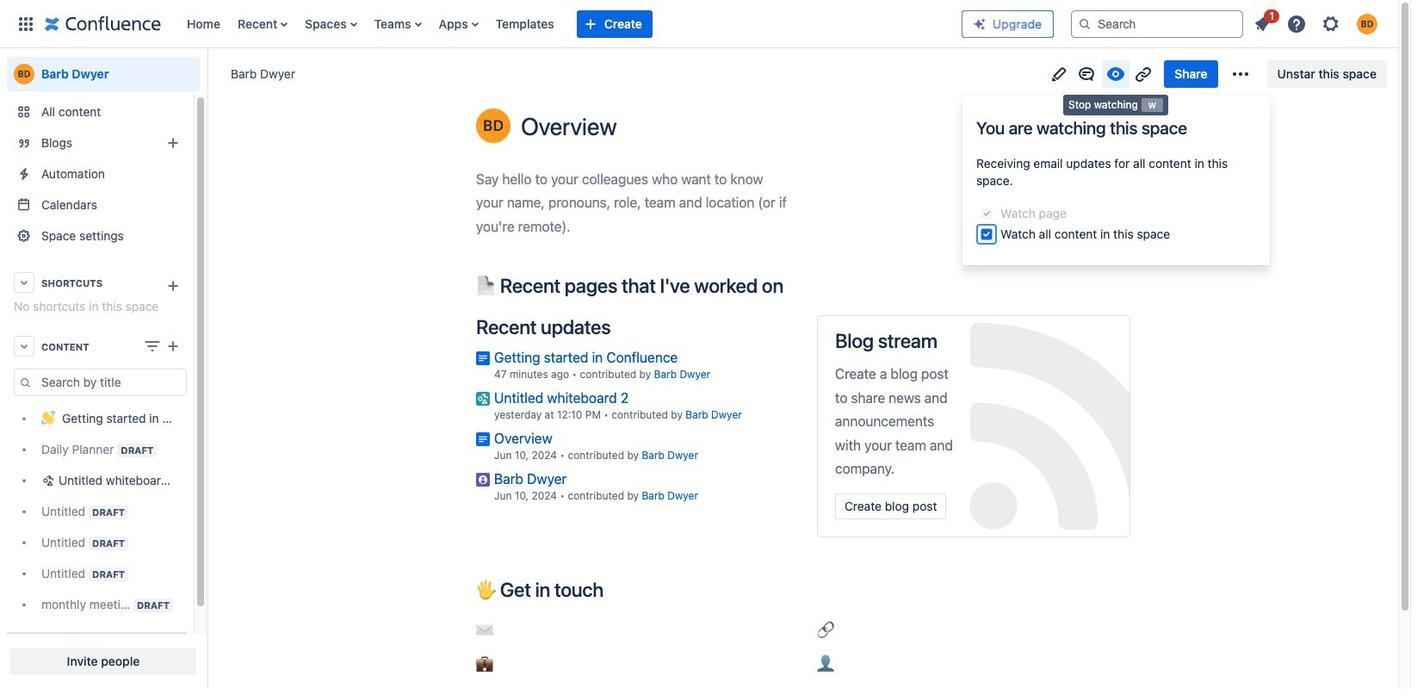Task type: describe. For each thing, give the bounding box(es) containing it.
Search by title field
[[36, 370, 186, 395]]

appswitcher icon image
[[16, 13, 36, 34]]

create a blog image
[[163, 133, 183, 153]]

tree inside space element
[[7, 403, 187, 620]]

add shortcut image
[[163, 276, 183, 296]]

copy link image
[[1134, 63, 1155, 84]]

copy image
[[782, 275, 803, 296]]

space element
[[0, 48, 207, 689]]

create image
[[163, 336, 183, 357]]

search image
[[1078, 17, 1092, 31]]

stop watching image
[[1106, 63, 1127, 84]]

notification icon image
[[1252, 13, 1273, 34]]

change view image
[[142, 336, 163, 357]]

collapse sidebar image
[[188, 43, 226, 105]]



Task type: locate. For each thing, give the bounding box(es) containing it.
region
[[7, 369, 187, 620]]

confluence image
[[45, 13, 161, 34], [45, 13, 161, 34]]

settings icon image
[[1321, 13, 1342, 34]]

list for premium image
[[1247, 6, 1389, 39]]

help icon image
[[1287, 13, 1308, 34]]

banner
[[0, 0, 1399, 52]]

list item inside list
[[1247, 6, 1280, 37]]

region inside space element
[[7, 369, 187, 620]]

list for appswitcher icon
[[178, 0, 948, 48]]

1 horizontal spatial list
[[1247, 6, 1389, 39]]

edit this page image
[[1050, 63, 1070, 84]]

show inline comments image
[[1077, 63, 1098, 84]]

0 horizontal spatial list
[[178, 0, 948, 48]]

list
[[178, 0, 948, 48], [1247, 6, 1389, 39]]

tree
[[7, 403, 187, 620]]

premium image
[[973, 17, 987, 31]]

your profile and preferences image
[[1358, 13, 1378, 34]]

Search field
[[1072, 10, 1244, 37]]

list item
[[1247, 6, 1280, 37]]

more actions image
[[1231, 63, 1251, 84]]

global element
[[10, 0, 948, 48]]

None search field
[[1072, 10, 1244, 37]]

copy image
[[602, 579, 623, 599]]



Task type: vqa. For each thing, say whether or not it's contained in the screenshot.
right list
yes



